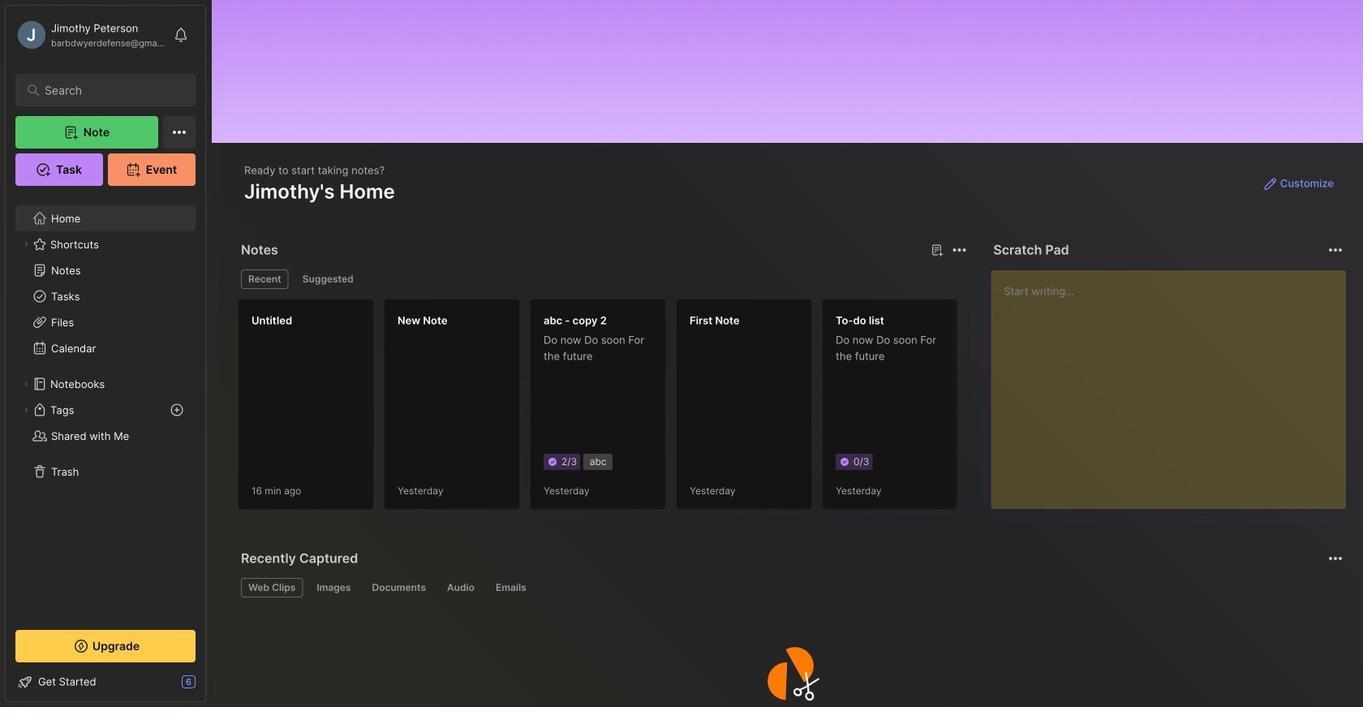 Task type: locate. For each thing, give the bounding box(es) containing it.
1 horizontal spatial more actions image
[[1326, 549, 1346, 568]]

tree
[[6, 196, 205, 615]]

more actions image
[[1326, 240, 1346, 260]]

tab list
[[241, 270, 965, 289], [241, 578, 1341, 597]]

None search field
[[45, 80, 174, 100]]

0 vertical spatial more actions image
[[950, 240, 969, 260]]

1 vertical spatial more actions image
[[1326, 549, 1346, 568]]

main element
[[0, 0, 211, 707]]

Account field
[[15, 19, 166, 51]]

0 vertical spatial tab list
[[241, 270, 965, 289]]

tab
[[241, 270, 289, 289], [295, 270, 361, 289], [241, 578, 303, 597], [310, 578, 358, 597], [365, 578, 433, 597], [440, 578, 482, 597], [489, 578, 534, 597]]

row group
[[238, 299, 1364, 520]]

Help and Learning task checklist field
[[6, 669, 205, 695]]

1 vertical spatial tab list
[[241, 578, 1341, 597]]

More actions field
[[948, 239, 971, 261], [1325, 239, 1347, 261], [1325, 547, 1347, 570]]

Search text field
[[45, 83, 174, 98]]

0 horizontal spatial more actions image
[[950, 240, 969, 260]]

Start writing… text field
[[1004, 270, 1346, 496]]

more actions image
[[950, 240, 969, 260], [1326, 549, 1346, 568]]

1 tab list from the top
[[241, 270, 965, 289]]



Task type: vqa. For each thing, say whether or not it's contained in the screenshot.
You
no



Task type: describe. For each thing, give the bounding box(es) containing it.
2 tab list from the top
[[241, 578, 1341, 597]]

expand notebooks image
[[21, 379, 31, 389]]

click to collapse image
[[205, 677, 217, 696]]

expand tags image
[[21, 405, 31, 415]]

none search field inside the main element
[[45, 80, 174, 100]]

tree inside the main element
[[6, 196, 205, 615]]



